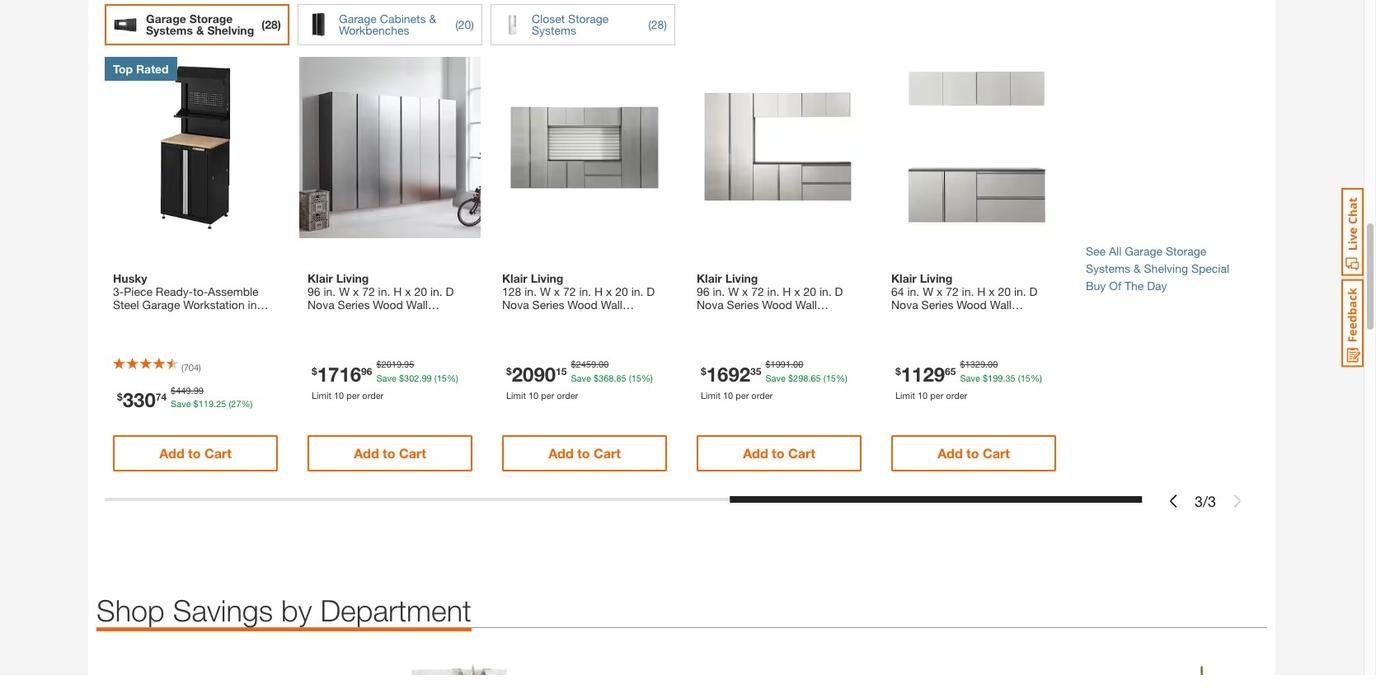 Task type: describe. For each thing, give the bounding box(es) containing it.
. right the 1129
[[1004, 373, 1006, 383]]

10 for 2090
[[529, 390, 539, 401]]

limit for 2090
[[507, 390, 526, 401]]

. up 368
[[596, 359, 599, 370]]

( inside $ 2090 15 $ 2459 . 00 save $ 368 . 85 ( 15 %) limit 10 per order
[[629, 373, 632, 383]]

$ down 1329
[[983, 373, 988, 383]]

klair for 1129
[[892, 272, 917, 286]]

$ right 2090
[[571, 359, 576, 370]]

1 96 in. w x 72 in. h x 20 in. d nova series wood wall mounted garage storage system in metallic grey image from the left
[[299, 57, 481, 239]]

husky link
[[113, 272, 278, 312]]

1 3 from the left
[[1195, 492, 1204, 511]]

klair living link for 1692
[[697, 272, 862, 312]]

$ down 2459 on the left bottom
[[594, 373, 599, 383]]

2 add from the left
[[354, 446, 379, 461]]

add to cart for 1692
[[743, 446, 816, 461]]

by
[[281, 593, 312, 629]]

65 inside the $ 1692 35 $ 1991 . 00 save $ 298 . 65 ( 15 %) limit 10 per order
[[811, 373, 821, 383]]

95
[[404, 359, 414, 370]]

. up 199
[[986, 359, 988, 370]]

see all
[[1087, 244, 1125, 258]]

1 living from the left
[[336, 272, 369, 286]]

day
[[1148, 279, 1168, 293]]

2 96 in. w x 72 in. h x 20 in. d nova series wood wall mounted garage storage system in metallic grey image from the left
[[689, 57, 870, 239]]

15 left 2459 on the left bottom
[[556, 365, 567, 378]]

( 28 )
[[649, 18, 667, 32]]

special
[[1192, 262, 1230, 276]]

feedback link image
[[1342, 279, 1365, 368]]

storage for garage storage systems & shelving
[[1167, 244, 1207, 258]]

save for 1129
[[961, 373, 981, 383]]

25
[[216, 399, 226, 409]]

1 to from the left
[[188, 446, 201, 461]]

garage for garage storage systems & shelving
[[1125, 244, 1163, 258]]

35 inside the $ 1692 35 $ 1991 . 00 save $ 298 . 65 ( 15 %) limit 10 per order
[[751, 365, 762, 378]]

previous slide image
[[1167, 495, 1181, 508]]

live chat image
[[1342, 188, 1365, 276]]

27
[[231, 399, 241, 409]]

15 for 2090
[[632, 373, 642, 383]]

per for 2090
[[541, 390, 555, 401]]

save for 1716
[[377, 373, 397, 383]]

1991
[[771, 359, 791, 370]]

cart for 2090
[[594, 446, 621, 461]]

15 for 1129
[[1021, 373, 1031, 383]]

15 for 1716
[[437, 373, 447, 383]]

00 for 2090
[[599, 359, 609, 370]]

1716
[[317, 363, 361, 386]]

. right 2090
[[614, 373, 617, 383]]

garage for garage storage systems & shelving ( 28 )
[[146, 11, 186, 25]]

the
[[1125, 279, 1145, 293]]

65 inside $ 1129 65 $ 1329 . 00 save $ 199 . 35 ( 15 %) limit 10 per order
[[946, 365, 957, 378]]

per for 1129
[[931, 390, 944, 401]]

closet storage systems
[[532, 11, 609, 37]]

128 in. w x 72 in. h x 20 in. d nova series wood wall mounted garage storage system in metallic grey image
[[494, 57, 676, 239]]

& inside garage cabinets & workbenches
[[429, 11, 437, 25]]

garage for garage cabinets & workbenches
[[339, 11, 377, 25]]

to for 1129
[[967, 446, 980, 461]]

klair living link for 2090
[[502, 272, 667, 312]]

. right 96
[[419, 373, 422, 383]]

1 cart from the left
[[205, 446, 232, 461]]

$ 330 74 $ 449 . 99 save $ 119 . 25 ( 27 %)
[[117, 385, 253, 412]]

%) inside $ 330 74 $ 449 . 99 save $ 119 . 25 ( 27 %)
[[241, 399, 253, 409]]

special buy of the day
[[1087, 262, 1230, 293]]

klair for 2090
[[502, 272, 528, 286]]

top
[[113, 62, 133, 76]]

living for 1129
[[920, 272, 953, 286]]

storage for closet storage systems
[[568, 11, 609, 25]]

& for garage storage systems & shelving
[[1134, 262, 1142, 276]]

( inside $ 330 74 $ 449 . 99 save $ 119 . 25 ( 27 %)
[[229, 399, 231, 409]]

64 in. w x 72 in. h x 20 in. d nova series wood wall mounted garage storage system in metallic grey image
[[884, 57, 1065, 239]]

( 20 )
[[456, 18, 474, 32]]

$ left 74
[[117, 391, 123, 404]]

add for 1692
[[743, 446, 769, 461]]

) inside garage storage systems & shelving ( 28 )
[[278, 18, 281, 32]]

1 klair living from the left
[[308, 272, 369, 286]]

( inside $ 1716 96 $ 2019 . 95 save $ 302 . 99 ( 15 %) limit 10 per order
[[435, 373, 437, 383]]

add to cart button for 1129
[[892, 436, 1057, 472]]

1692
[[707, 363, 751, 386]]

74
[[156, 391, 167, 404]]

2090
[[512, 363, 556, 386]]

199
[[988, 373, 1004, 383]]

3 / 3
[[1195, 492, 1217, 511]]

298
[[794, 373, 809, 383]]

$ down 1991
[[789, 373, 794, 383]]

302
[[404, 373, 419, 383]]

00 for 1692
[[794, 359, 804, 370]]

( 704 )
[[181, 362, 201, 373]]

2 add to cart from the left
[[354, 446, 426, 461]]

$ left 2459 on the left bottom
[[507, 365, 512, 378]]

$ left 96
[[312, 365, 317, 378]]

$ 1716 96 $ 2019 . 95 save $ 302 . 99 ( 15 %) limit 10 per order
[[312, 359, 458, 401]]

buy
[[1087, 279, 1107, 293]]

) for ( 704 )
[[199, 362, 201, 373]]

klair living for 2090
[[502, 272, 564, 286]]

this is the last slide image
[[1232, 495, 1245, 508]]

per for 1692
[[736, 390, 749, 401]]

add to cart button for 1692
[[697, 436, 862, 472]]

add to cart for 1129
[[938, 446, 1011, 461]]

top rated
[[113, 62, 169, 76]]

shop savings by department
[[97, 593, 472, 629]]

( inside garage storage systems & shelving ( 28 )
[[262, 18, 265, 32]]

cart for 1129
[[983, 446, 1011, 461]]

per for 1716
[[347, 390, 360, 401]]

$ left 1991
[[701, 365, 707, 378]]

$ right 1692
[[766, 359, 771, 370]]

shop
[[97, 593, 165, 629]]

$ 1692 35 $ 1991 . 00 save $ 298 . 65 ( 15 %) limit 10 per order
[[701, 359, 848, 401]]

of
[[1110, 279, 1122, 293]]

$ left 25
[[194, 399, 199, 409]]

shelving for garage storage systems & shelving
[[1145, 262, 1189, 276]]



Task type: locate. For each thing, give the bounding box(es) containing it.
garage left cabinets
[[339, 11, 377, 25]]

10 down 1716
[[334, 390, 344, 401]]

4 klair from the left
[[892, 272, 917, 286]]

limit inside the $ 1692 35 $ 1991 . 00 save $ 298 . 65 ( 15 %) limit 10 per order
[[701, 390, 721, 401]]

%) inside $ 1716 96 $ 2019 . 95 save $ 302 . 99 ( 15 %) limit 10 per order
[[447, 373, 458, 383]]

%)
[[447, 373, 458, 383], [642, 373, 653, 383], [836, 373, 848, 383], [1031, 373, 1043, 383], [241, 399, 253, 409]]

add to cart down $ 1716 96 $ 2019 . 95 save $ 302 . 99 ( 15 %) limit 10 per order
[[354, 446, 426, 461]]

4 klair living from the left
[[892, 272, 953, 286]]

limit down 1692
[[701, 390, 721, 401]]

to for 2090
[[578, 446, 590, 461]]

10 inside $ 1716 96 $ 2019 . 95 save $ 302 . 99 ( 15 %) limit 10 per order
[[334, 390, 344, 401]]

( inside the $ 1692 35 $ 1991 . 00 save $ 298 . 65 ( 15 %) limit 10 per order
[[824, 373, 826, 383]]

$ left 1329
[[896, 365, 901, 378]]

/
[[1204, 492, 1209, 511]]

systems inside closet storage systems
[[532, 23, 577, 37]]

1 horizontal spatial 35
[[1006, 373, 1016, 383]]

2 horizontal spatial 00
[[988, 359, 999, 370]]

& inside garage storage systems & shelving ( 28 )
[[196, 23, 204, 37]]

1 vertical spatial shelving
[[1145, 262, 1189, 276]]

. right 1692
[[809, 373, 811, 383]]

4 cart from the left
[[789, 446, 816, 461]]

systems for garage storage systems & shelving ( 28 )
[[146, 23, 193, 37]]

systems for garage storage systems & shelving
[[1087, 262, 1131, 276]]

save inside $ 330 74 $ 449 . 99 save $ 119 . 25 ( 27 %)
[[171, 399, 191, 409]]

00
[[599, 359, 609, 370], [794, 359, 804, 370], [988, 359, 999, 370]]

klair living for 1129
[[892, 272, 953, 286]]

order for 2090
[[557, 390, 579, 401]]

1 vertical spatial 99
[[194, 385, 204, 396]]

add to cart down $ 1129 65 $ 1329 . 00 save $ 199 . 35 ( 15 %) limit 10 per order
[[938, 446, 1011, 461]]

storage
[[189, 11, 233, 25], [568, 11, 609, 25], [1167, 244, 1207, 258]]

1 klair from the left
[[308, 272, 333, 286]]

per down 2090
[[541, 390, 555, 401]]

449
[[176, 385, 191, 396]]

add to cart button down the $ 1692 35 $ 1991 . 00 save $ 298 . 65 ( 15 %) limit 10 per order
[[697, 436, 862, 472]]

35
[[751, 365, 762, 378], [1006, 373, 1016, 383]]

0 horizontal spatial systems
[[146, 23, 193, 37]]

3 klair living from the left
[[697, 272, 758, 286]]

) for ( 20 )
[[471, 18, 474, 32]]

0 horizontal spatial 99
[[194, 385, 204, 396]]

klair living link
[[308, 272, 473, 312], [502, 272, 667, 312], [697, 272, 862, 312], [892, 272, 1057, 312]]

5 cart from the left
[[983, 446, 1011, 461]]

15 right 85
[[632, 373, 642, 383]]

$
[[377, 359, 382, 370], [571, 359, 576, 370], [766, 359, 771, 370], [961, 359, 966, 370], [312, 365, 317, 378], [507, 365, 512, 378], [701, 365, 707, 378], [896, 365, 901, 378], [399, 373, 404, 383], [594, 373, 599, 383], [789, 373, 794, 383], [983, 373, 988, 383], [171, 385, 176, 396], [117, 391, 123, 404], [194, 399, 199, 409]]

3 right previous slide image
[[1195, 492, 1204, 511]]

3 left this is the last slide image
[[1209, 492, 1217, 511]]

limit for 1692
[[701, 390, 721, 401]]

garage inside garage storage systems & shelving
[[1125, 244, 1163, 258]]

0 horizontal spatial storage
[[189, 11, 233, 25]]

add down $ 2090 15 $ 2459 . 00 save $ 368 . 85 ( 15 %) limit 10 per order
[[549, 446, 574, 461]]

add for 1129
[[938, 446, 963, 461]]

add down $ 330 74 $ 449 . 99 save $ 119 . 25 ( 27 %)
[[159, 446, 185, 461]]

add to cart button down $ 1129 65 $ 1329 . 00 save $ 199 . 35 ( 15 %) limit 10 per order
[[892, 436, 1057, 472]]

garage storage systems & shelving
[[1087, 244, 1207, 276]]

per inside $ 1716 96 $ 2019 . 95 save $ 302 . 99 ( 15 %) limit 10 per order
[[347, 390, 360, 401]]

2 klair living from the left
[[502, 272, 564, 286]]

$ right 74
[[171, 385, 176, 396]]

limit down 2090
[[507, 390, 526, 401]]

& inside garage storage systems & shelving
[[1134, 262, 1142, 276]]

2 klair living link from the left
[[502, 272, 667, 312]]

(
[[262, 18, 265, 32], [456, 18, 459, 32], [649, 18, 652, 32], [181, 362, 184, 373], [435, 373, 437, 383], [629, 373, 632, 383], [824, 373, 826, 383], [1019, 373, 1021, 383], [229, 399, 231, 409]]

1 00 from the left
[[599, 359, 609, 370]]

garage cabinets & workbenches
[[339, 11, 437, 37]]

limit inside $ 1716 96 $ 2019 . 95 save $ 302 . 99 ( 15 %) limit 10 per order
[[312, 390, 332, 401]]

10 for 1716
[[334, 390, 344, 401]]

96
[[361, 365, 372, 378]]

add down the $ 1692 35 $ 1991 . 00 save $ 298 . 65 ( 15 %) limit 10 per order
[[743, 446, 769, 461]]

klair living link for 1129
[[892, 272, 1057, 312]]

15 for 1692
[[826, 373, 836, 383]]

4 10 from the left
[[918, 390, 928, 401]]

4 limit from the left
[[896, 390, 916, 401]]

10 inside $ 2090 15 $ 2459 . 00 save $ 368 . 85 ( 15 %) limit 10 per order
[[529, 390, 539, 401]]

99 right 302
[[422, 373, 432, 383]]

save down 2459 on the left bottom
[[571, 373, 591, 383]]

1 10 from the left
[[334, 390, 344, 401]]

85
[[617, 373, 627, 383]]

add to cart
[[159, 446, 232, 461], [354, 446, 426, 461], [549, 446, 621, 461], [743, 446, 816, 461], [938, 446, 1011, 461]]

per inside $ 2090 15 $ 2459 . 00 save $ 368 . 85 ( 15 %) limit 10 per order
[[541, 390, 555, 401]]

2 order from the left
[[557, 390, 579, 401]]

per
[[347, 390, 360, 401], [541, 390, 555, 401], [736, 390, 749, 401], [931, 390, 944, 401]]

add to cart for 2090
[[549, 446, 621, 461]]

. down '704' at left
[[191, 385, 194, 396]]

00 up 298 on the right of page
[[794, 359, 804, 370]]

15 right 302
[[437, 373, 447, 383]]

garage right all
[[1125, 244, 1163, 258]]

2 horizontal spatial &
[[1134, 262, 1142, 276]]

save inside $ 1129 65 $ 1329 . 00 save $ 199 . 35 ( 15 %) limit 10 per order
[[961, 373, 981, 383]]

1 horizontal spatial 00
[[794, 359, 804, 370]]

per down 1692
[[736, 390, 749, 401]]

65 right 298 on the right of page
[[811, 373, 821, 383]]

4 order from the left
[[947, 390, 968, 401]]

add for 2090
[[549, 446, 574, 461]]

to
[[188, 446, 201, 461], [383, 446, 396, 461], [578, 446, 590, 461], [772, 446, 785, 461], [967, 446, 980, 461]]

cart down 199
[[983, 446, 1011, 461]]

) for ( 28 )
[[664, 18, 667, 32]]

%) right 85
[[642, 373, 653, 383]]

%) right 302
[[447, 373, 458, 383]]

3 order from the left
[[752, 390, 773, 401]]

cart down 298 on the right of page
[[789, 446, 816, 461]]

see
[[1087, 244, 1106, 258]]

3 limit from the left
[[701, 390, 721, 401]]

1 order from the left
[[362, 390, 384, 401]]

living for 2090
[[531, 272, 564, 286]]

order inside $ 1716 96 $ 2019 . 95 save $ 302 . 99 ( 15 %) limit 10 per order
[[362, 390, 384, 401]]

order inside $ 1129 65 $ 1329 . 00 save $ 199 . 35 ( 15 %) limit 10 per order
[[947, 390, 968, 401]]

3 cart from the left
[[594, 446, 621, 461]]

10 down 2090
[[529, 390, 539, 401]]

1 horizontal spatial shelving
[[1145, 262, 1189, 276]]

10 for 1692
[[723, 390, 734, 401]]

1 klair living link from the left
[[308, 272, 473, 312]]

0 horizontal spatial shelving
[[207, 23, 254, 37]]

5 to from the left
[[967, 446, 980, 461]]

add to cart button
[[113, 436, 278, 472], [308, 436, 473, 472], [502, 436, 667, 472], [697, 436, 862, 472], [892, 436, 1057, 472]]

rated
[[136, 62, 169, 76]]

add to cart button for 2090
[[502, 436, 667, 472]]

save inside $ 1716 96 $ 2019 . 95 save $ 302 . 99 ( 15 %) limit 10 per order
[[377, 373, 397, 383]]

15
[[556, 365, 567, 378], [437, 373, 447, 383], [632, 373, 642, 383], [826, 373, 836, 383], [1021, 373, 1031, 383]]

order inside $ 2090 15 $ 2459 . 00 save $ 368 . 85 ( 15 %) limit 10 per order
[[557, 390, 579, 401]]

%) for 1129
[[1031, 373, 1043, 383]]

cart for 1692
[[789, 446, 816, 461]]

save down 1329
[[961, 373, 981, 383]]

1 horizontal spatial 3
[[1209, 492, 1217, 511]]

to down $ 2090 15 $ 2459 . 00 save $ 368 . 85 ( 15 %) limit 10 per order
[[578, 446, 590, 461]]

1 horizontal spatial 28
[[652, 18, 664, 32]]

garage up rated
[[146, 11, 186, 25]]

1 horizontal spatial &
[[429, 11, 437, 25]]

3
[[1195, 492, 1204, 511], [1209, 492, 1217, 511]]

1 add to cart from the left
[[159, 446, 232, 461]]

3 klair living link from the left
[[697, 272, 862, 312]]

3 add to cart from the left
[[549, 446, 621, 461]]

add to cart down 119
[[159, 446, 232, 461]]

00 inside the $ 1692 35 $ 1991 . 00 save $ 298 . 65 ( 15 %) limit 10 per order
[[794, 359, 804, 370]]

3 living from the left
[[726, 272, 758, 286]]

10 down the 1129
[[918, 390, 928, 401]]

save inside $ 2090 15 $ 2459 . 00 save $ 368 . 85 ( 15 %) limit 10 per order
[[571, 373, 591, 383]]

%) inside $ 2090 15 $ 2459 . 00 save $ 368 . 85 ( 15 %) limit 10 per order
[[642, 373, 653, 383]]

99
[[422, 373, 432, 383], [194, 385, 204, 396]]

15 inside $ 1129 65 $ 1329 . 00 save $ 199 . 35 ( 15 %) limit 10 per order
[[1021, 373, 1031, 383]]

to down $ 1129 65 $ 1329 . 00 save $ 199 . 35 ( 15 %) limit 10 per order
[[967, 446, 980, 461]]

10 inside $ 1129 65 $ 1329 . 00 save $ 199 . 35 ( 15 %) limit 10 per order
[[918, 390, 928, 401]]

15 right 298 on the right of page
[[826, 373, 836, 383]]

$ right 96
[[377, 359, 382, 370]]

0 horizontal spatial 00
[[599, 359, 609, 370]]

storage inside closet storage systems
[[568, 11, 609, 25]]

%) inside $ 1129 65 $ 1329 . 00 save $ 199 . 35 ( 15 %) limit 10 per order
[[1031, 373, 1043, 383]]

closet
[[532, 11, 565, 25]]

cabinets
[[380, 11, 426, 25]]

limit for 1129
[[896, 390, 916, 401]]

klair living for 1692
[[697, 272, 758, 286]]

storage for garage storage systems & shelving ( 28 )
[[189, 11, 233, 25]]

cart down 368
[[594, 446, 621, 461]]

to down $ 1716 96 $ 2019 . 95 save $ 302 . 99 ( 15 %) limit 10 per order
[[383, 446, 396, 461]]

4 klair living link from the left
[[892, 272, 1057, 312]]

0 horizontal spatial 35
[[751, 365, 762, 378]]

99 inside $ 330 74 $ 449 . 99 save $ 119 . 25 ( 27 %)
[[194, 385, 204, 396]]

4 to from the left
[[772, 446, 785, 461]]

klair living link up 2459 on the left bottom
[[502, 272, 667, 312]]

1 add from the left
[[159, 446, 185, 461]]

1 horizontal spatial 65
[[946, 365, 957, 378]]

2 horizontal spatial garage
[[1125, 244, 1163, 258]]

klair for 1692
[[697, 272, 723, 286]]

garage
[[146, 11, 186, 25], [339, 11, 377, 25], [1125, 244, 1163, 258]]

shelving inside garage storage systems & shelving ( 28 )
[[207, 23, 254, 37]]

systems for closet storage systems
[[532, 23, 577, 37]]

1 horizontal spatial systems
[[532, 23, 577, 37]]

add to cart button down $ 1716 96 $ 2019 . 95 save $ 302 . 99 ( 15 %) limit 10 per order
[[308, 436, 473, 472]]

. up 298 on the right of page
[[791, 359, 794, 370]]

storage inside garage storage systems & shelving ( 28 )
[[189, 11, 233, 25]]

limit down 1716
[[312, 390, 332, 401]]

3 to from the left
[[578, 446, 590, 461]]

1 horizontal spatial storage
[[568, 11, 609, 25]]

2 horizontal spatial storage
[[1167, 244, 1207, 258]]

%) inside the $ 1692 35 $ 1991 . 00 save $ 298 . 65 ( 15 %) limit 10 per order
[[836, 373, 848, 383]]

klair
[[308, 272, 333, 286], [502, 272, 528, 286], [697, 272, 723, 286], [892, 272, 917, 286]]

klair living link up 1329
[[892, 272, 1057, 312]]

per inside the $ 1692 35 $ 1991 . 00 save $ 298 . 65 ( 15 %) limit 10 per order
[[736, 390, 749, 401]]

2 cart from the left
[[399, 446, 426, 461]]

order down 2459 on the left bottom
[[557, 390, 579, 401]]

limit down the 1129
[[896, 390, 916, 401]]

add to cart down the $ 1692 35 $ 1991 . 00 save $ 298 . 65 ( 15 %) limit 10 per order
[[743, 446, 816, 461]]

35 left 1991
[[751, 365, 762, 378]]

0 horizontal spatial &
[[196, 23, 204, 37]]

704
[[184, 362, 199, 373]]

klair living
[[308, 272, 369, 286], [502, 272, 564, 286], [697, 272, 758, 286], [892, 272, 953, 286]]

00 inside $ 1129 65 $ 1329 . 00 save $ 199 . 35 ( 15 %) limit 10 per order
[[988, 359, 999, 370]]

$ right the 1129
[[961, 359, 966, 370]]

$ down 2019
[[399, 373, 404, 383]]

%) for 2090
[[642, 373, 653, 383]]

systems inside garage storage systems & shelving ( 28 )
[[146, 23, 193, 37]]

99 inside $ 1716 96 $ 2019 . 95 save $ 302 . 99 ( 15 %) limit 10 per order
[[422, 373, 432, 383]]

28
[[265, 18, 278, 32], [652, 18, 664, 32]]

workbenches
[[339, 23, 410, 37]]

1 horizontal spatial 96 in. w x 72 in. h x 20 in. d nova series wood wall mounted garage storage system in metallic grey image
[[689, 57, 870, 239]]

2 add to cart button from the left
[[308, 436, 473, 472]]

35 inside $ 1129 65 $ 1329 . 00 save $ 199 . 35 ( 15 %) limit 10 per order
[[1006, 373, 1016, 383]]

3 add to cart button from the left
[[502, 436, 667, 472]]

storage inside garage storage systems & shelving
[[1167, 244, 1207, 258]]

65
[[946, 365, 957, 378], [811, 373, 821, 383]]

husky
[[113, 272, 147, 286]]

cart
[[205, 446, 232, 461], [399, 446, 426, 461], [594, 446, 621, 461], [789, 446, 816, 461], [983, 446, 1011, 461]]

shelving
[[207, 23, 254, 37], [1145, 262, 1189, 276]]

3-piece ready-to-assemble steel garage workstation in black (26.6 in. w x 69.5 in. h x 19.5 in. d) image
[[105, 57, 286, 239]]

bath & faucet savings image
[[394, 662, 526, 676]]

)
[[278, 18, 281, 32], [471, 18, 474, 32], [664, 18, 667, 32], [199, 362, 201, 373]]

limit
[[312, 390, 332, 401], [507, 390, 526, 401], [701, 390, 721, 401], [896, 390, 916, 401]]

save for 1692
[[766, 373, 786, 383]]

save inside the $ 1692 35 $ 1991 . 00 save $ 298 . 65 ( 15 %) limit 10 per order
[[766, 373, 786, 383]]

.
[[402, 359, 404, 370], [596, 359, 599, 370], [791, 359, 794, 370], [986, 359, 988, 370], [419, 373, 422, 383], [614, 373, 617, 383], [809, 373, 811, 383], [1004, 373, 1006, 383], [191, 385, 194, 396], [214, 399, 216, 409]]

3 klair from the left
[[697, 272, 723, 286]]

1 limit from the left
[[312, 390, 332, 401]]

1 28 from the left
[[265, 18, 278, 32]]

10 inside the $ 1692 35 $ 1991 . 00 save $ 298 . 65 ( 15 %) limit 10 per order
[[723, 390, 734, 401]]

5 add to cart button from the left
[[892, 436, 1057, 472]]

4 add to cart from the left
[[743, 446, 816, 461]]

2459
[[576, 359, 596, 370]]

shelving for garage storage systems & shelving ( 28 )
[[207, 23, 254, 37]]

. left '27' in the left bottom of the page
[[214, 399, 216, 409]]

65 left 1329
[[946, 365, 957, 378]]

%) right 298 on the right of page
[[836, 373, 848, 383]]

1129
[[901, 363, 946, 386]]

department
[[320, 593, 472, 629]]

( inside $ 1129 65 $ 1329 . 00 save $ 199 . 35 ( 15 %) limit 10 per order
[[1019, 373, 1021, 383]]

0 vertical spatial 99
[[422, 373, 432, 383]]

00 up 199
[[988, 359, 999, 370]]

20
[[459, 18, 471, 32]]

2 per from the left
[[541, 390, 555, 401]]

0 horizontal spatial garage
[[146, 11, 186, 25]]

add to cart button down $ 2090 15 $ 2459 . 00 save $ 368 . 85 ( 15 %) limit 10 per order
[[502, 436, 667, 472]]

10 down 1692
[[723, 390, 734, 401]]

all
[[1110, 244, 1122, 258]]

order down 1329
[[947, 390, 968, 401]]

add to cart button down 119
[[113, 436, 278, 472]]

order down 1991
[[752, 390, 773, 401]]

15 inside the $ 1692 35 $ 1991 . 00 save $ 298 . 65 ( 15 %) limit 10 per order
[[826, 373, 836, 383]]

%) for 1692
[[836, 373, 848, 383]]

35 right 199
[[1006, 373, 1016, 383]]

save down 1991
[[766, 373, 786, 383]]

1329
[[966, 359, 986, 370]]

limit inside $ 2090 15 $ 2459 . 00 save $ 368 . 85 ( 15 %) limit 10 per order
[[507, 390, 526, 401]]

klair living link up 2019
[[308, 272, 473, 312]]

&
[[429, 11, 437, 25], [196, 23, 204, 37], [1134, 262, 1142, 276]]

0 horizontal spatial 3
[[1195, 492, 1204, 511]]

0 horizontal spatial 65
[[811, 373, 821, 383]]

368
[[599, 373, 614, 383]]

10
[[334, 390, 344, 401], [529, 390, 539, 401], [723, 390, 734, 401], [918, 390, 928, 401]]

lawn & garden savings image
[[1136, 662, 1268, 676]]

1 add to cart button from the left
[[113, 436, 278, 472]]

2 limit from the left
[[507, 390, 526, 401]]

to down 119
[[188, 446, 201, 461]]

order
[[362, 390, 384, 401], [557, 390, 579, 401], [752, 390, 773, 401], [947, 390, 968, 401]]

4 add to cart button from the left
[[697, 436, 862, 472]]

%) right 199
[[1031, 373, 1043, 383]]

to down the $ 1692 35 $ 1991 . 00 save $ 298 . 65 ( 15 %) limit 10 per order
[[772, 446, 785, 461]]

cart down 302
[[399, 446, 426, 461]]

. up 302
[[402, 359, 404, 370]]

3 add from the left
[[549, 446, 574, 461]]

4 add from the left
[[743, 446, 769, 461]]

garage inside garage storage systems & shelving ( 28 )
[[146, 11, 186, 25]]

per down the 1129
[[931, 390, 944, 401]]

5 add to cart from the left
[[938, 446, 1011, 461]]

3 10 from the left
[[723, 390, 734, 401]]

per down 1716
[[347, 390, 360, 401]]

systems inside garage storage systems & shelving
[[1087, 262, 1131, 276]]

1 horizontal spatial garage
[[339, 11, 377, 25]]

living for 1692
[[726, 272, 758, 286]]

28 inside garage storage systems & shelving ( 28 )
[[265, 18, 278, 32]]

save down 2019
[[377, 373, 397, 383]]

garage inside garage cabinets & workbenches
[[339, 11, 377, 25]]

limit inside $ 1129 65 $ 1329 . 00 save $ 199 . 35 ( 15 %) limit 10 per order
[[896, 390, 916, 401]]

systems
[[146, 23, 193, 37], [532, 23, 577, 37], [1087, 262, 1131, 276]]

5 add from the left
[[938, 446, 963, 461]]

add down $ 1129 65 $ 1329 . 00 save $ 199 . 35 ( 15 %) limit 10 per order
[[938, 446, 963, 461]]

1 horizontal spatial 99
[[422, 373, 432, 383]]

2 klair from the left
[[502, 272, 528, 286]]

garage storage systems & shelving ( 28 )
[[146, 11, 281, 37]]

10 for 1129
[[918, 390, 928, 401]]

330
[[123, 389, 156, 412]]

save for 2090
[[571, 373, 591, 383]]

per inside $ 1129 65 $ 1329 . 00 save $ 199 . 35 ( 15 %) limit 10 per order
[[931, 390, 944, 401]]

2 to from the left
[[383, 446, 396, 461]]

cart down 25
[[205, 446, 232, 461]]

00 up 368
[[599, 359, 609, 370]]

shelving inside garage storage systems & shelving
[[1145, 262, 1189, 276]]

add
[[159, 446, 185, 461], [354, 446, 379, 461], [549, 446, 574, 461], [743, 446, 769, 461], [938, 446, 963, 461]]

0 horizontal spatial 96 in. w x 72 in. h x 20 in. d nova series wood wall mounted garage storage system in metallic grey image
[[299, 57, 481, 239]]

order for 1129
[[947, 390, 968, 401]]

to for 1692
[[772, 446, 785, 461]]

%) right 25
[[241, 399, 253, 409]]

order inside the $ 1692 35 $ 1991 . 00 save $ 298 . 65 ( 15 %) limit 10 per order
[[752, 390, 773, 401]]

00 inside $ 2090 15 $ 2459 . 00 save $ 368 . 85 ( 15 %) limit 10 per order
[[599, 359, 609, 370]]

$ 2090 15 $ 2459 . 00 save $ 368 . 85 ( 15 %) limit 10 per order
[[507, 359, 653, 401]]

2 living from the left
[[531, 272, 564, 286]]

& for garage storage systems & shelving ( 28 )
[[196, 23, 204, 37]]

klair living link up 1991
[[697, 272, 862, 312]]

savings
[[173, 593, 273, 629]]

2 horizontal spatial systems
[[1087, 262, 1131, 276]]

limit for 1716
[[312, 390, 332, 401]]

2 00 from the left
[[794, 359, 804, 370]]

3 per from the left
[[736, 390, 749, 401]]

order down 96
[[362, 390, 384, 401]]

15 right 199
[[1021, 373, 1031, 383]]

add to cart down $ 2090 15 $ 2459 . 00 save $ 368 . 85 ( 15 %) limit 10 per order
[[549, 446, 621, 461]]

2 3 from the left
[[1209, 492, 1217, 511]]

0 horizontal spatial 28
[[265, 18, 278, 32]]

order for 1692
[[752, 390, 773, 401]]

99 right 449 at the left
[[194, 385, 204, 396]]

4 per from the left
[[931, 390, 944, 401]]

4 living from the left
[[920, 272, 953, 286]]

save
[[377, 373, 397, 383], [571, 373, 591, 383], [766, 373, 786, 383], [961, 373, 981, 383], [171, 399, 191, 409]]

119
[[199, 399, 214, 409]]

add down $ 1716 96 $ 2019 . 95 save $ 302 . 99 ( 15 %) limit 10 per order
[[354, 446, 379, 461]]

2 28 from the left
[[652, 18, 664, 32]]

00 for 1129
[[988, 359, 999, 370]]

$ 1129 65 $ 1329 . 00 save $ 199 . 35 ( 15 %) limit 10 per order
[[896, 359, 1043, 401]]

1 per from the left
[[347, 390, 360, 401]]

save down 449 at the left
[[171, 399, 191, 409]]

15 inside $ 1716 96 $ 2019 . 95 save $ 302 . 99 ( 15 %) limit 10 per order
[[437, 373, 447, 383]]

2019
[[382, 359, 402, 370]]

2 10 from the left
[[529, 390, 539, 401]]

%) for 1716
[[447, 373, 458, 383]]

living
[[336, 272, 369, 286], [531, 272, 564, 286], [726, 272, 758, 286], [920, 272, 953, 286]]

3 00 from the left
[[988, 359, 999, 370]]

0 vertical spatial shelving
[[207, 23, 254, 37]]

96 in. w x 72 in. h x 20 in. d nova series wood wall mounted garage storage system in metallic grey image
[[299, 57, 481, 239], [689, 57, 870, 239]]

order for 1716
[[362, 390, 384, 401]]



Task type: vqa. For each thing, say whether or not it's contained in the screenshot.


